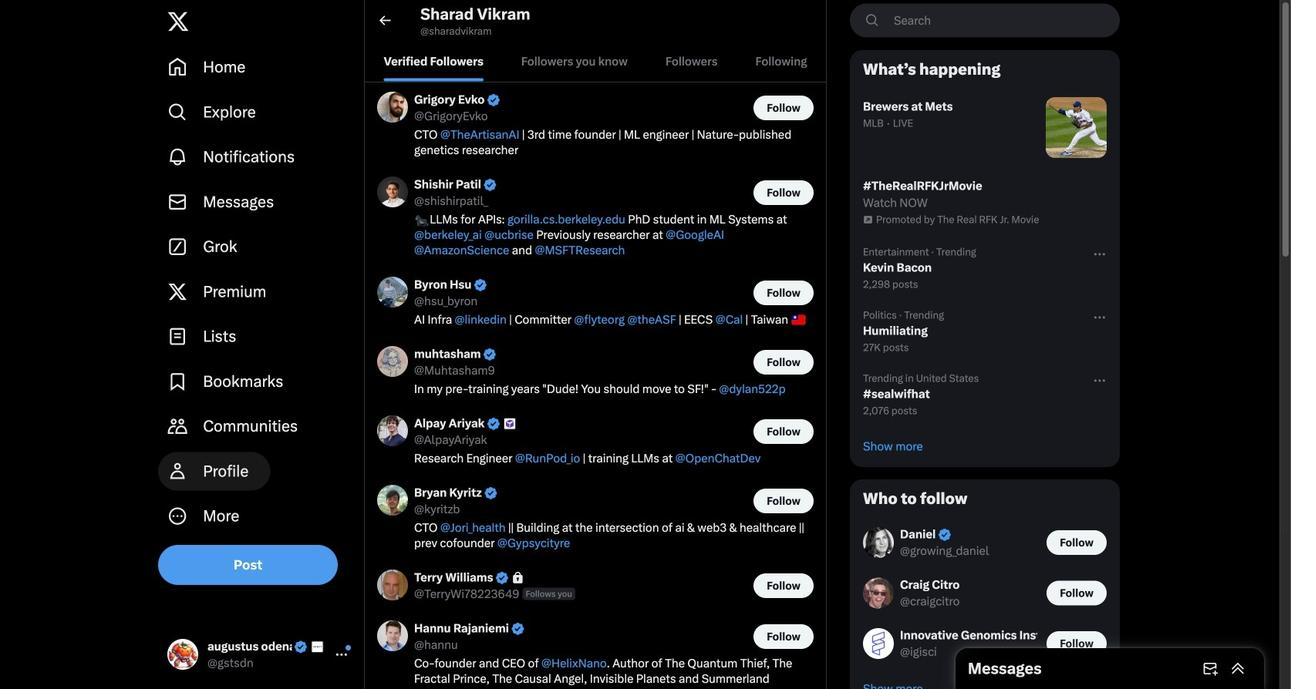 Task type: locate. For each thing, give the bounding box(es) containing it.
🦍 image
[[415, 213, 429, 227]]

who to follow section
[[851, 481, 1120, 690]]

verified account image inside who to follow section
[[938, 528, 952, 543]]

verified account image
[[486, 93, 501, 107], [486, 417, 501, 431], [938, 528, 952, 543], [511, 622, 525, 637]]

home timeline element
[[365, 0, 826, 690]]

primary navigation
[[158, 45, 358, 539]]

tab list
[[365, 41, 826, 82]]

protected account image
[[511, 571, 525, 586], [513, 572, 523, 584]]

Search search field
[[850, 3, 1120, 37]]

verified account image
[[483, 178, 497, 192], [473, 278, 488, 293], [483, 348, 497, 362], [484, 486, 498, 501], [495, 571, 509, 586], [294, 640, 308, 655]]



Task type: vqa. For each thing, say whether or not it's contained in the screenshot.
get
no



Task type: describe. For each thing, give the bounding box(es) containing it.
🇹🇼 image
[[792, 313, 806, 327]]

Search query text field
[[885, 4, 1120, 37]]

undefined unread items image
[[345, 645, 352, 652]]



